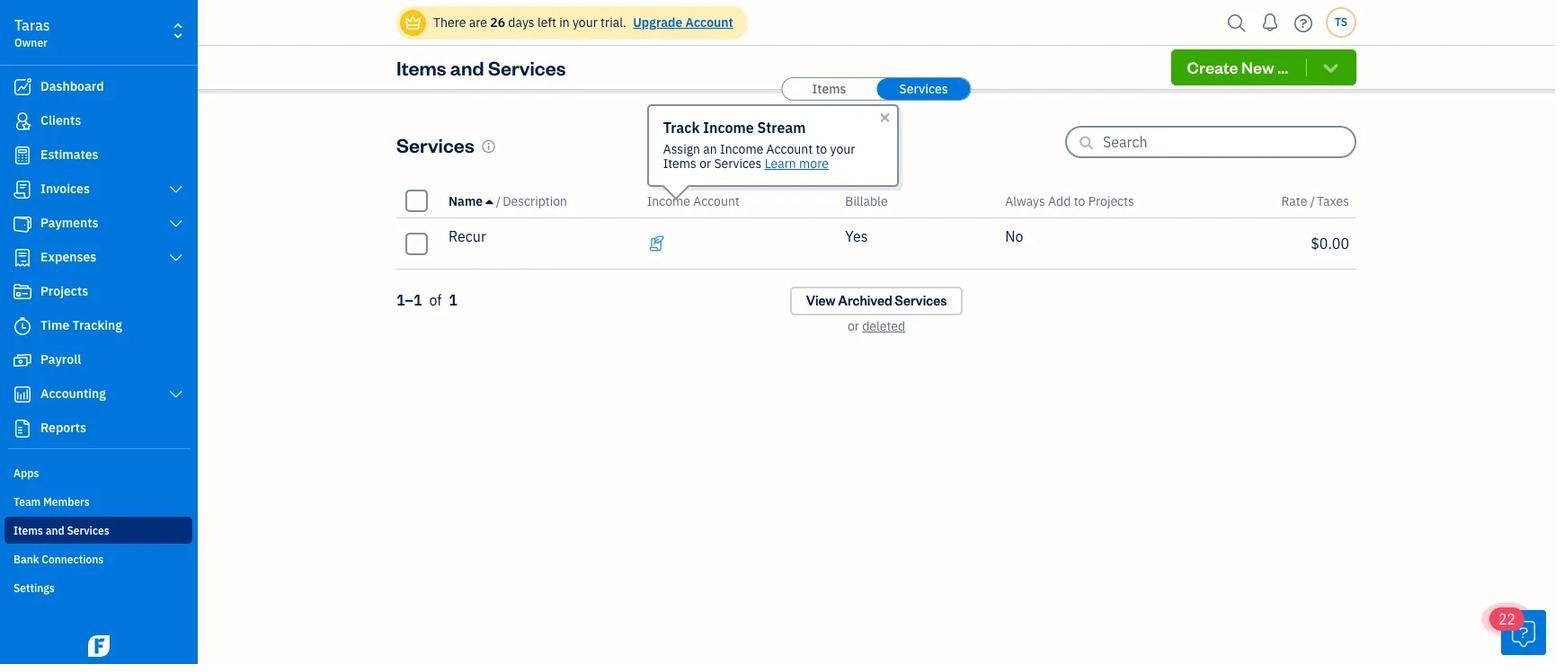 Task type: locate. For each thing, give the bounding box(es) containing it.
expense image
[[12, 249, 33, 267]]

projects
[[1088, 193, 1134, 209], [40, 283, 88, 299]]

trial.
[[601, 14, 627, 31]]

items inside items and services link
[[13, 524, 43, 538]]

projects right add
[[1088, 193, 1134, 209]]

0 horizontal spatial /
[[496, 193, 501, 209]]

chevron large down image down estimates link
[[168, 183, 184, 197]]

chevron large down image inside payments link
[[168, 217, 184, 231]]

1 vertical spatial or
[[848, 318, 859, 334]]

expenses link
[[4, 242, 192, 274]]

or down the "archived"
[[848, 318, 859, 334]]

items left an
[[663, 155, 697, 171]]

tracking
[[72, 317, 122, 334]]

or up "income account"
[[700, 155, 711, 171]]

1 / from the left
[[496, 193, 501, 209]]

0 vertical spatial projects
[[1088, 193, 1134, 209]]

1 vertical spatial account
[[767, 141, 813, 157]]

account
[[686, 14, 733, 31], [767, 141, 813, 157], [693, 193, 740, 209]]

chevron large down image down payments link
[[168, 251, 184, 265]]

items and services up bank connections
[[13, 524, 109, 538]]

0 horizontal spatial your
[[573, 14, 598, 31]]

reports
[[40, 420, 86, 436]]

income
[[703, 118, 754, 136], [720, 141, 764, 157], [647, 193, 690, 209]]

and
[[450, 55, 484, 80], [46, 524, 64, 538]]

income up an
[[703, 118, 754, 136]]

bank connections
[[13, 553, 104, 566]]

clients
[[40, 112, 81, 129]]

your right 'more'
[[830, 141, 855, 157]]

1 vertical spatial and
[[46, 524, 64, 538]]

3 chevron large down image from the top
[[168, 251, 184, 265]]

recur
[[449, 227, 486, 245]]

rate / taxes
[[1282, 193, 1350, 209]]

1 horizontal spatial your
[[830, 141, 855, 157]]

payroll link
[[4, 344, 192, 377]]

projects down expenses
[[40, 283, 88, 299]]

items up 'more'
[[812, 81, 846, 97]]

chevron large down image inside accounting link
[[168, 388, 184, 402]]

account down an
[[693, 193, 740, 209]]

in
[[559, 14, 570, 31]]

payroll
[[40, 352, 81, 368]]

deleted
[[862, 318, 905, 334]]

4 chevron large down image from the top
[[168, 388, 184, 402]]

upgrade
[[633, 14, 683, 31]]

days
[[508, 14, 535, 31]]

apps
[[13, 467, 39, 480]]

1 vertical spatial your
[[830, 141, 855, 157]]

1 chevron large down image from the top
[[168, 183, 184, 197]]

services
[[488, 55, 566, 80], [899, 81, 948, 97], [396, 132, 474, 157], [714, 155, 762, 171], [895, 292, 947, 309], [67, 524, 109, 538]]

always
[[1005, 193, 1045, 209]]

services inside view archived services or deleted
[[895, 292, 947, 309]]

1 horizontal spatial /
[[1311, 193, 1315, 209]]

1 vertical spatial projects
[[40, 283, 88, 299]]

notifications image
[[1256, 4, 1285, 40]]

chevron large down image up reports 'link'
[[168, 388, 184, 402]]

0 vertical spatial or
[[700, 155, 711, 171]]

1 horizontal spatial projects
[[1088, 193, 1134, 209]]

/
[[496, 193, 501, 209], [1311, 193, 1315, 209]]

0 horizontal spatial projects
[[40, 283, 88, 299]]

description
[[503, 193, 567, 209]]

accounting
[[40, 386, 106, 402]]

or
[[700, 155, 711, 171], [848, 318, 859, 334]]

stream
[[757, 118, 806, 136]]

2 chevron large down image from the top
[[168, 217, 184, 231]]

or inside assign an income account to your items or services
[[700, 155, 711, 171]]

0 vertical spatial to
[[816, 141, 827, 157]]

to
[[816, 141, 827, 157], [1074, 193, 1085, 209]]

0 vertical spatial your
[[573, 14, 598, 31]]

0 horizontal spatial items and services
[[13, 524, 109, 538]]

estimates link
[[4, 139, 192, 172]]

0 horizontal spatial to
[[816, 141, 827, 157]]

income down assign
[[647, 193, 690, 209]]

0 vertical spatial items and services
[[396, 55, 566, 80]]

apps link
[[4, 459, 192, 486]]

track
[[663, 118, 700, 136]]

dashboard image
[[12, 78, 33, 96]]

time tracking link
[[4, 310, 192, 343]]

0 vertical spatial account
[[686, 14, 733, 31]]

and down 'are'
[[450, 55, 484, 80]]

time
[[40, 317, 69, 334]]

project image
[[12, 283, 33, 301]]

your right in
[[573, 14, 598, 31]]

there
[[433, 14, 466, 31]]

crown image
[[404, 13, 423, 32]]

bank connections link
[[4, 546, 192, 573]]

account right upgrade
[[686, 14, 733, 31]]

0 vertical spatial and
[[450, 55, 484, 80]]

items and services down 'are'
[[396, 55, 566, 80]]

and inside main element
[[46, 524, 64, 538]]

dashboard
[[40, 78, 104, 94]]

account inside assign an income account to your items or services
[[767, 141, 813, 157]]

upgrade account link
[[630, 14, 733, 31]]

/ right the "rate"
[[1311, 193, 1315, 209]]

to right add
[[1074, 193, 1085, 209]]

view
[[806, 292, 836, 309]]

and down team members on the bottom of page
[[46, 524, 64, 538]]

always add to projects link
[[1005, 193, 1134, 209]]

chevron large down image up expenses link
[[168, 217, 184, 231]]

$0.00
[[1311, 235, 1350, 253]]

22 button
[[1490, 608, 1546, 655]]

taxes
[[1317, 193, 1350, 209]]

projects link
[[4, 276, 192, 308]]

add
[[1048, 193, 1071, 209]]

client image
[[12, 112, 33, 130]]

members
[[43, 495, 90, 509]]

income down 'track income stream'
[[720, 141, 764, 157]]

freshbooks image
[[85, 636, 113, 657]]

/ right the caretup image
[[496, 193, 501, 209]]

items
[[396, 55, 446, 80], [812, 81, 846, 97], [663, 155, 697, 171], [13, 524, 43, 538]]

0 horizontal spatial and
[[46, 524, 64, 538]]

time tracking
[[40, 317, 122, 334]]

payment image
[[12, 215, 33, 233]]

chevron large down image inside invoices link
[[168, 183, 184, 197]]

projects inside main element
[[40, 283, 88, 299]]

Search text field
[[1103, 128, 1355, 156]]

your
[[573, 14, 598, 31], [830, 141, 855, 157]]

1 vertical spatial items and services
[[13, 524, 109, 538]]

left
[[538, 14, 556, 31]]

2 / from the left
[[1311, 193, 1315, 209]]

to inside assign an income account to your items or services
[[816, 141, 827, 157]]

account down 'stream'
[[767, 141, 813, 157]]

close image
[[878, 110, 892, 125]]

payments
[[40, 215, 98, 231]]

more
[[799, 155, 829, 171]]

settings link
[[4, 575, 192, 601]]

team members
[[13, 495, 90, 509]]

chevron large down image inside expenses link
[[168, 251, 184, 265]]

0 horizontal spatial or
[[700, 155, 711, 171]]

chevron large down image
[[168, 183, 184, 197], [168, 217, 184, 231], [168, 251, 184, 265], [168, 388, 184, 402]]

new
[[1242, 57, 1275, 77]]

name link
[[449, 193, 496, 209]]

1 horizontal spatial to
[[1074, 193, 1085, 209]]

team
[[13, 495, 41, 509]]

1 horizontal spatial or
[[848, 318, 859, 334]]

1 horizontal spatial items and services
[[396, 55, 566, 80]]

go to help image
[[1289, 9, 1318, 36]]

to right learn
[[816, 141, 827, 157]]

1 vertical spatial income
[[720, 141, 764, 157]]

or inside view archived services or deleted
[[848, 318, 859, 334]]

items down team
[[13, 524, 43, 538]]



Task type: describe. For each thing, give the bounding box(es) containing it.
archived
[[838, 292, 893, 309]]

settings
[[13, 582, 55, 595]]

learn
[[765, 155, 796, 171]]

services inside assign an income account to your items or services
[[714, 155, 762, 171]]

rate link
[[1282, 193, 1311, 209]]

chevrondown image
[[1321, 58, 1341, 76]]

bank
[[13, 553, 39, 566]]

accounting link
[[4, 379, 192, 411]]

team members link
[[4, 488, 192, 515]]

description link
[[503, 193, 567, 209]]

are
[[469, 14, 487, 31]]

rate
[[1282, 193, 1308, 209]]

reports link
[[4, 413, 192, 445]]

chevron large down image for accounting
[[168, 388, 184, 402]]

resource center badge image
[[1501, 610, 1546, 655]]

items and services inside main element
[[13, 524, 109, 538]]

yes
[[845, 227, 868, 245]]

invoice image
[[12, 181, 33, 199]]

create new …
[[1187, 57, 1289, 77]]

no
[[1005, 227, 1024, 245]]

always add to projects
[[1005, 193, 1134, 209]]

chevron large down image for invoices
[[168, 183, 184, 197]]

1 horizontal spatial and
[[450, 55, 484, 80]]

income account
[[647, 193, 740, 209]]

services inside items and services link
[[67, 524, 109, 538]]

items down 'crown' image
[[396, 55, 446, 80]]

billable
[[845, 193, 888, 209]]

invoices
[[40, 181, 90, 197]]

ts button
[[1326, 7, 1357, 38]]

there are 26 days left in your trial. upgrade account
[[433, 14, 733, 31]]

create new … button
[[1171, 49, 1357, 85]]

billable link
[[845, 193, 888, 209]]

1–1
[[396, 291, 422, 309]]

1 vertical spatial to
[[1074, 193, 1085, 209]]

26
[[490, 14, 505, 31]]

of
[[429, 291, 442, 309]]

2 vertical spatial account
[[693, 193, 740, 209]]

money image
[[12, 352, 33, 370]]

learn more link
[[765, 155, 829, 171]]

main element
[[0, 0, 243, 664]]

search image
[[1223, 9, 1252, 36]]

taras owner
[[14, 16, 50, 49]]

name
[[449, 193, 483, 209]]

services link
[[877, 78, 971, 100]]

info image
[[482, 139, 496, 153]]

report image
[[12, 420, 33, 438]]

items and services link
[[4, 517, 192, 544]]

track income stream
[[663, 118, 806, 136]]

clients link
[[4, 105, 192, 138]]

chevron large down image for payments
[[168, 217, 184, 231]]

create
[[1187, 57, 1238, 77]]

invoices link
[[4, 174, 192, 206]]

1–1 of 1
[[396, 291, 457, 309]]

estimate image
[[12, 147, 33, 165]]

income inside assign an income account to your items or services
[[720, 141, 764, 157]]

assign an income account to your items or services
[[663, 141, 855, 171]]

ts
[[1335, 15, 1348, 29]]

dashboard link
[[4, 71, 192, 103]]

chevron large down image for expenses
[[168, 251, 184, 265]]

connections
[[42, 553, 104, 566]]

1
[[449, 291, 457, 309]]

items inside assign an income account to your items or services
[[663, 155, 697, 171]]

2 vertical spatial income
[[647, 193, 690, 209]]

learn more
[[765, 155, 829, 171]]

caretup image
[[486, 194, 493, 208]]

items link
[[783, 78, 876, 100]]

view archived services or deleted
[[806, 292, 947, 334]]

22
[[1499, 610, 1516, 628]]

0 vertical spatial income
[[703, 118, 754, 136]]

assign
[[663, 141, 700, 157]]

create new … button
[[1171, 49, 1357, 85]]

your inside assign an income account to your items or services
[[830, 141, 855, 157]]

taras
[[14, 16, 50, 34]]

payments link
[[4, 208, 192, 240]]

timer image
[[12, 317, 33, 335]]

income account link
[[647, 193, 740, 209]]

estimates
[[40, 147, 99, 163]]

chart image
[[12, 386, 33, 404]]

an
[[703, 141, 717, 157]]

deleted link
[[862, 318, 905, 334]]

view archived services link
[[790, 287, 963, 316]]

…
[[1278, 57, 1289, 77]]

owner
[[14, 36, 48, 49]]

expenses
[[40, 249, 96, 265]]



Task type: vqa. For each thing, say whether or not it's contained in the screenshot.
bottom or
yes



